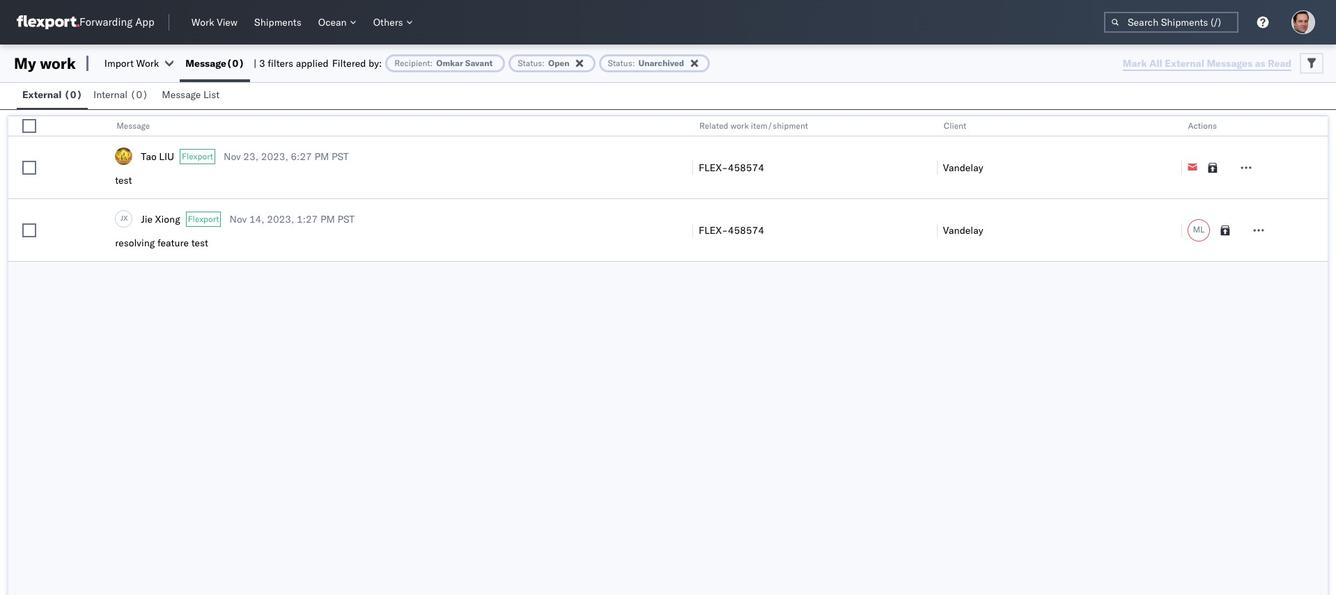 Task type: describe. For each thing, give the bounding box(es) containing it.
tao liu
[[141, 150, 174, 163]]

1 resize handle column header from the left
[[65, 116, 82, 263]]

external (0)
[[22, 89, 82, 101]]

work for related
[[731, 121, 749, 131]]

status for status : open
[[518, 58, 542, 68]]

flex- for nov 23, 2023, 6:27 pm pst
[[699, 161, 728, 174]]

app
[[135, 16, 154, 29]]

14,
[[249, 213, 265, 225]]

2023, for 1:27
[[267, 213, 294, 225]]

: for open
[[542, 58, 545, 68]]

recipient
[[395, 58, 430, 68]]

import
[[104, 57, 134, 70]]

internal (0)
[[93, 89, 148, 101]]

flexport for jie xiong
[[188, 214, 219, 224]]

ocean
[[318, 16, 347, 29]]

3
[[259, 57, 265, 70]]

import work button
[[104, 57, 159, 70]]

flexport for tao liu
[[182, 151, 213, 161]]

vandelay for nov 14, 2023, 1:27 pm pst
[[943, 224, 984, 237]]

1 horizontal spatial test
[[191, 237, 208, 249]]

jie
[[141, 213, 153, 225]]

l
[[1201, 224, 1205, 235]]

external
[[22, 89, 62, 101]]

flex- 458574 for nov 23, 2023, 6:27 pm pst
[[699, 161, 765, 174]]

j
[[121, 214, 123, 223]]

by:
[[369, 57, 382, 70]]

: for unarchived
[[633, 58, 635, 68]]

feature
[[157, 237, 189, 249]]

filtered
[[332, 57, 366, 70]]

23,
[[243, 150, 259, 163]]

| 3 filters applied filtered by:
[[254, 57, 382, 70]]

omkar
[[436, 58, 463, 68]]

458574 for nov 23, 2023, 6:27 pm pst
[[728, 161, 765, 174]]

nov 23, 2023, 6:27 pm pst
[[224, 150, 349, 163]]

others
[[373, 16, 403, 29]]

resolving feature test
[[115, 237, 208, 249]]

flex- 458574 for nov 14, 2023, 1:27 pm pst
[[699, 224, 765, 237]]

(0) for message (0)
[[226, 57, 245, 70]]

flex- for nov 14, 2023, 1:27 pm pst
[[699, 224, 728, 237]]

client
[[944, 121, 967, 131]]

flexport. image
[[17, 15, 79, 29]]

(0) for external (0)
[[64, 89, 82, 101]]

0 vertical spatial test
[[115, 174, 132, 187]]

my
[[14, 54, 36, 73]]

internal
[[93, 89, 128, 101]]

458574 for nov 14, 2023, 1:27 pm pst
[[728, 224, 765, 237]]

filters
[[268, 57, 293, 70]]

work view
[[191, 16, 238, 29]]

nov 14, 2023, 1:27 pm pst
[[230, 213, 355, 225]]

unarchived
[[639, 58, 684, 68]]

jie xiong
[[141, 213, 180, 225]]

x
[[123, 214, 128, 223]]



Task type: vqa. For each thing, say whether or not it's contained in the screenshot.
'xiong'
yes



Task type: locate. For each thing, give the bounding box(es) containing it.
None checkbox
[[22, 223, 36, 237]]

0 vertical spatial work
[[40, 54, 76, 73]]

work
[[40, 54, 76, 73], [731, 121, 749, 131]]

resize handle column header for actions
[[1312, 116, 1328, 263]]

0 vertical spatial pst
[[332, 150, 349, 163]]

work
[[191, 16, 214, 29], [136, 57, 159, 70]]

pst
[[332, 150, 349, 163], [338, 213, 355, 225]]

1 : from the left
[[430, 58, 433, 68]]

0 vertical spatial flex- 458574
[[699, 161, 765, 174]]

xiong
[[155, 213, 180, 225]]

1 status from the left
[[518, 58, 542, 68]]

message inside message list button
[[162, 89, 201, 101]]

vandelay
[[943, 161, 984, 174], [943, 224, 984, 237]]

2023, for 6:27
[[261, 150, 288, 163]]

others button
[[368, 13, 419, 31]]

0 vertical spatial message
[[186, 57, 226, 70]]

1 horizontal spatial :
[[542, 58, 545, 68]]

Search Shipments (/) text field
[[1105, 12, 1239, 33]]

0 horizontal spatial work
[[136, 57, 159, 70]]

1 horizontal spatial status
[[608, 58, 633, 68]]

3 : from the left
[[633, 58, 635, 68]]

j x
[[121, 214, 128, 223]]

1 vertical spatial 2023,
[[267, 213, 294, 225]]

work right import
[[136, 57, 159, 70]]

pm for 1:27
[[321, 213, 335, 225]]

message left the list
[[162, 89, 201, 101]]

pst right 6:27
[[332, 150, 349, 163]]

status
[[518, 58, 542, 68], [608, 58, 633, 68]]

0 vertical spatial flex-
[[699, 161, 728, 174]]

0 horizontal spatial (0)
[[64, 89, 82, 101]]

4 resize handle column header from the left
[[1165, 116, 1182, 263]]

nov left the 23,
[[224, 150, 241, 163]]

: left omkar
[[430, 58, 433, 68]]

2 vertical spatial message
[[117, 121, 150, 131]]

1 vertical spatial flex-
[[699, 224, 728, 237]]

recipient : omkar savant
[[395, 58, 493, 68]]

0 vertical spatial 2023,
[[261, 150, 288, 163]]

message up the list
[[186, 57, 226, 70]]

nov left 14,
[[230, 213, 247, 225]]

2023, right the 23,
[[261, 150, 288, 163]]

message
[[186, 57, 226, 70], [162, 89, 201, 101], [117, 121, 150, 131]]

2 horizontal spatial :
[[633, 58, 635, 68]]

shipments
[[254, 16, 302, 29]]

0 vertical spatial 458574
[[728, 161, 765, 174]]

pst right 1:27
[[338, 213, 355, 225]]

work up the external (0)
[[40, 54, 76, 73]]

forwarding
[[79, 16, 133, 29]]

nov for nov 23, 2023, 6:27 pm pst
[[224, 150, 241, 163]]

0 vertical spatial nov
[[224, 150, 241, 163]]

(0) right "internal"
[[130, 89, 148, 101]]

actions
[[1189, 121, 1217, 131]]

work inside work view link
[[191, 16, 214, 29]]

1 horizontal spatial (0)
[[130, 89, 148, 101]]

1 vertical spatial message
[[162, 89, 201, 101]]

pst for nov 14, 2023, 1:27 pm pst
[[338, 213, 355, 225]]

6:27
[[291, 150, 312, 163]]

status left the open
[[518, 58, 542, 68]]

resolving
[[115, 237, 155, 249]]

m
[[1193, 224, 1201, 235]]

external (0) button
[[17, 82, 88, 109]]

related
[[700, 121, 729, 131]]

flexport right liu
[[182, 151, 213, 161]]

work left 'view'
[[191, 16, 214, 29]]

2 458574 from the top
[[728, 224, 765, 237]]

resize handle column header
[[65, 116, 82, 263], [676, 116, 693, 263], [920, 116, 937, 263], [1165, 116, 1182, 263], [1312, 116, 1328, 263]]

resize handle column header for message
[[676, 116, 693, 263]]

2023, right 14,
[[267, 213, 294, 225]]

1 vertical spatial test
[[191, 237, 208, 249]]

test right feature
[[191, 237, 208, 249]]

1 horizontal spatial work
[[731, 121, 749, 131]]

flexport
[[182, 151, 213, 161], [188, 214, 219, 224]]

1 vertical spatial flex- 458574
[[699, 224, 765, 237]]

resize handle column header for related work item/shipment
[[920, 116, 937, 263]]

1 458574 from the top
[[728, 161, 765, 174]]

: for omkar
[[430, 58, 433, 68]]

pst for nov 23, 2023, 6:27 pm pst
[[332, 150, 349, 163]]

1 vertical spatial work
[[731, 121, 749, 131]]

(0)
[[226, 57, 245, 70], [64, 89, 82, 101], [130, 89, 148, 101]]

1 vertical spatial 458574
[[728, 224, 765, 237]]

1 flex- 458574 from the top
[[699, 161, 765, 174]]

flexport right xiong
[[188, 214, 219, 224]]

internal (0) button
[[88, 82, 156, 109]]

message for (0)
[[186, 57, 226, 70]]

2 horizontal spatial (0)
[[226, 57, 245, 70]]

1 vandelay from the top
[[943, 161, 984, 174]]

:
[[430, 58, 433, 68], [542, 58, 545, 68], [633, 58, 635, 68]]

|
[[254, 57, 257, 70]]

0 vertical spatial pm
[[315, 150, 329, 163]]

2 flex- from the top
[[699, 224, 728, 237]]

1 horizontal spatial work
[[191, 16, 214, 29]]

import work
[[104, 57, 159, 70]]

458574
[[728, 161, 765, 174], [728, 224, 765, 237]]

vandelay for nov 23, 2023, 6:27 pm pst
[[943, 161, 984, 174]]

2023,
[[261, 150, 288, 163], [267, 213, 294, 225]]

work view link
[[186, 13, 243, 31]]

list
[[203, 89, 220, 101]]

1 vertical spatial pm
[[321, 213, 335, 225]]

5 resize handle column header from the left
[[1312, 116, 1328, 263]]

(0) right external
[[64, 89, 82, 101]]

1 flex- from the top
[[699, 161, 728, 174]]

my work
[[14, 54, 76, 73]]

message list button
[[156, 82, 228, 109]]

flex-
[[699, 161, 728, 174], [699, 224, 728, 237]]

message down internal (0) button
[[117, 121, 150, 131]]

test up j x
[[115, 174, 132, 187]]

3 resize handle column header from the left
[[920, 116, 937, 263]]

tao
[[141, 150, 157, 163]]

0 horizontal spatial work
[[40, 54, 76, 73]]

2 vandelay from the top
[[943, 224, 984, 237]]

nov for nov 14, 2023, 1:27 pm pst
[[230, 213, 247, 225]]

pm for 6:27
[[315, 150, 329, 163]]

test
[[115, 174, 132, 187], [191, 237, 208, 249]]

0 horizontal spatial status
[[518, 58, 542, 68]]

savant
[[465, 58, 493, 68]]

0 vertical spatial flexport
[[182, 151, 213, 161]]

message for list
[[162, 89, 201, 101]]

work for my
[[40, 54, 76, 73]]

item/shipment
[[751, 121, 808, 131]]

0 horizontal spatial :
[[430, 58, 433, 68]]

None checkbox
[[22, 119, 36, 133], [22, 161, 36, 175], [22, 119, 36, 133], [22, 161, 36, 175]]

shipments link
[[249, 13, 307, 31]]

liu
[[159, 150, 174, 163]]

(0) for internal (0)
[[130, 89, 148, 101]]

resize handle column header for client
[[1165, 116, 1182, 263]]

2 resize handle column header from the left
[[676, 116, 693, 263]]

pm right 6:27
[[315, 150, 329, 163]]

forwarding app link
[[17, 15, 154, 29]]

(0) left |
[[226, 57, 245, 70]]

nov
[[224, 150, 241, 163], [230, 213, 247, 225]]

pm
[[315, 150, 329, 163], [321, 213, 335, 225]]

1 vertical spatial flexport
[[188, 214, 219, 224]]

status left unarchived
[[608, 58, 633, 68]]

status : open
[[518, 58, 570, 68]]

related work item/shipment
[[700, 121, 808, 131]]

applied
[[296, 57, 329, 70]]

work right related
[[731, 121, 749, 131]]

1 vertical spatial nov
[[230, 213, 247, 225]]

status : unarchived
[[608, 58, 684, 68]]

message (0)
[[186, 57, 245, 70]]

m l
[[1193, 224, 1205, 235]]

open
[[548, 58, 570, 68]]

ocean button
[[313, 13, 362, 31]]

2 status from the left
[[608, 58, 633, 68]]

1:27
[[297, 213, 318, 225]]

2 flex- 458574 from the top
[[699, 224, 765, 237]]

: left unarchived
[[633, 58, 635, 68]]

1 vertical spatial vandelay
[[943, 224, 984, 237]]

view
[[217, 16, 238, 29]]

message list
[[162, 89, 220, 101]]

forwarding app
[[79, 16, 154, 29]]

0 vertical spatial vandelay
[[943, 161, 984, 174]]

pm right 1:27
[[321, 213, 335, 225]]

1 vertical spatial work
[[136, 57, 159, 70]]

1 vertical spatial pst
[[338, 213, 355, 225]]

flex- 458574
[[699, 161, 765, 174], [699, 224, 765, 237]]

: left the open
[[542, 58, 545, 68]]

0 horizontal spatial test
[[115, 174, 132, 187]]

status for status : unarchived
[[608, 58, 633, 68]]

2 : from the left
[[542, 58, 545, 68]]

0 vertical spatial work
[[191, 16, 214, 29]]



